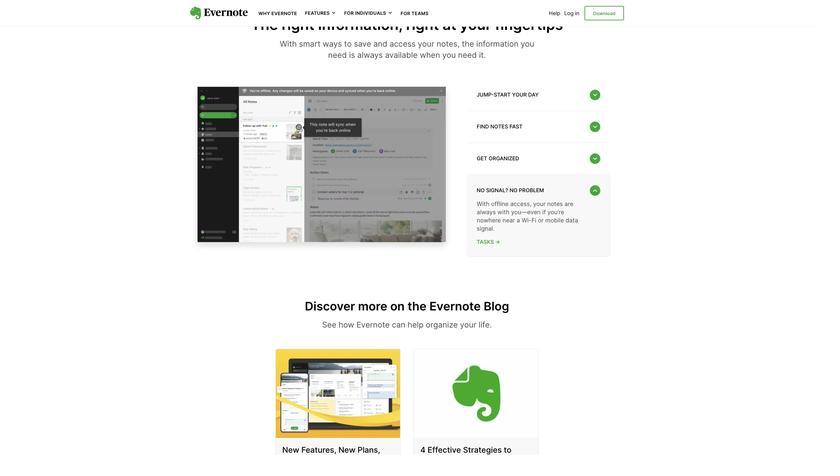 Task type: vqa. For each thing, say whether or not it's contained in the screenshot.
Evernote
yes



Task type: describe. For each thing, give the bounding box(es) containing it.
2 right from the left
[[407, 16, 439, 33]]

1 need from the left
[[328, 50, 347, 60]]

signal?
[[487, 187, 509, 194]]

blog image image for strategies
[[414, 350, 539, 439]]

to for ways
[[345, 39, 352, 49]]

save
[[354, 39, 372, 49]]

nowhere
[[477, 217, 501, 224]]

always inside with smart ways to save and access your notes, the information you need is always available when you need it.
[[358, 50, 383, 60]]

discover
[[305, 300, 355, 314]]

information
[[477, 39, 519, 49]]

notes inside with offline access, your notes are always with you—even if you're nowhere near a wi-fi or mobile data signal.
[[548, 201, 563, 208]]

log in
[[565, 10, 580, 16]]

near
[[503, 217, 516, 224]]

why evernote
[[259, 11, 297, 16]]

for individuals button
[[345, 10, 393, 16]]

mobile
[[546, 217, 565, 224]]

see how evernote can help organize your life.
[[323, 321, 492, 330]]

notes,
[[437, 39, 460, 49]]

or
[[539, 217, 544, 224]]

wi-
[[522, 217, 532, 224]]

your left day
[[513, 92, 527, 98]]

smart
[[299, 39, 321, 49]]

fi
[[532, 217, 537, 224]]

features button
[[305, 10, 337, 16]]

when
[[420, 50, 441, 60]]

2 vertical spatial evernote
[[357, 321, 390, 330]]

plans,
[[358, 446, 381, 455]]

access
[[390, 39, 416, 49]]

for teams link
[[401, 10, 429, 16]]

jump-
[[477, 92, 494, 98]]

start
[[494, 92, 511, 98]]

you—even
[[512, 209, 541, 216]]

find
[[477, 124, 489, 130]]

fingertips
[[496, 16, 564, 33]]

in
[[576, 10, 580, 16]]

you're
[[548, 209, 565, 216]]

day
[[529, 92, 539, 98]]

available
[[385, 50, 418, 60]]

teams
[[412, 11, 429, 16]]

your right at
[[460, 16, 492, 33]]

4 effective strategies to
[[421, 446, 512, 456]]

1 new from the left
[[283, 446, 300, 455]]

4
[[421, 446, 426, 455]]

for for for teams
[[401, 11, 411, 16]]

ways
[[323, 39, 342, 49]]

help
[[408, 321, 424, 330]]

new features, new plans, link
[[276, 349, 401, 456]]

signal.
[[477, 226, 495, 232]]

tasks → link
[[477, 238, 601, 246]]

get
[[477, 155, 488, 162]]

individuals
[[356, 10, 387, 16]]

get organized
[[477, 155, 520, 162]]

new features, new plans,
[[283, 446, 381, 456]]

0 vertical spatial evernote
[[272, 11, 297, 16]]

organize
[[426, 321, 458, 330]]

to for strategies
[[505, 446, 512, 455]]

the inside with smart ways to save and access your notes, the information you need is always available when you need it.
[[462, 39, 475, 49]]

2 horizontal spatial evernote
[[430, 300, 481, 314]]

1 horizontal spatial you
[[521, 39, 535, 49]]

why evernote link
[[259, 10, 297, 16]]

features
[[305, 10, 330, 16]]

tasks →
[[477, 239, 501, 246]]

always inside with offline access, your notes are always with you—even if you're nowhere near a wi-fi or mobile data signal.
[[477, 209, 496, 216]]

data
[[566, 217, 579, 224]]

how
[[339, 321, 355, 330]]

0 horizontal spatial notes
[[491, 124, 509, 130]]

→
[[496, 239, 501, 246]]

a
[[517, 217, 521, 224]]



Task type: locate. For each thing, give the bounding box(es) containing it.
to up is
[[345, 39, 352, 49]]

need down ways
[[328, 50, 347, 60]]

your inside with offline access, your notes are always with you—even if you're nowhere near a wi-fi or mobile data signal.
[[534, 201, 546, 208]]

on
[[391, 300, 405, 314]]

information,
[[318, 16, 403, 33]]

0 horizontal spatial always
[[358, 50, 383, 60]]

to inside 4 effective strategies to
[[505, 446, 512, 455]]

2 new from the left
[[339, 446, 356, 455]]

to
[[345, 39, 352, 49], [505, 446, 512, 455]]

problem
[[519, 187, 545, 194]]

no up 'access,'
[[510, 187, 518, 194]]

0 vertical spatial to
[[345, 39, 352, 49]]

for left teams in the top of the page
[[401, 11, 411, 16]]

evernote down more
[[357, 321, 390, 330]]

1 no from the left
[[477, 187, 485, 194]]

evernote logo image
[[190, 7, 248, 20]]

0 horizontal spatial the
[[408, 300, 427, 314]]

with
[[280, 39, 297, 49], [477, 201, 490, 208]]

and
[[374, 39, 388, 49]]

1 horizontal spatial need
[[459, 50, 477, 60]]

1 blog image image from the left
[[276, 350, 401, 439]]

0 vertical spatial notes
[[491, 124, 509, 130]]

for
[[345, 10, 354, 16], [401, 11, 411, 16]]

discover more on the evernote blog
[[305, 300, 510, 314]]

1 vertical spatial you
[[443, 50, 456, 60]]

your left life.
[[460, 321, 477, 330]]

are
[[565, 201, 574, 208]]

new left plans,
[[339, 446, 356, 455]]

2 need from the left
[[459, 50, 477, 60]]

with inside with offline access, your notes are always with you—even if you're nowhere near a wi-fi or mobile data signal.
[[477, 201, 490, 208]]

see
[[323, 321, 337, 330]]

for individuals
[[345, 10, 387, 16]]

0 horizontal spatial evernote
[[272, 11, 297, 16]]

with left offline
[[477, 201, 490, 208]]

0 horizontal spatial you
[[443, 50, 456, 60]]

0 horizontal spatial for
[[345, 10, 354, 16]]

life.
[[479, 321, 492, 330]]

you down notes,
[[443, 50, 456, 60]]

notes up you're
[[548, 201, 563, 208]]

to right strategies
[[505, 446, 512, 455]]

1 right from the left
[[282, 16, 315, 33]]

1 horizontal spatial always
[[477, 209, 496, 216]]

your
[[460, 16, 492, 33], [418, 39, 435, 49], [513, 92, 527, 98], [534, 201, 546, 208], [460, 321, 477, 330]]

0 horizontal spatial new
[[283, 446, 300, 455]]

fast
[[510, 124, 523, 130]]

your up if
[[534, 201, 546, 208]]

with offline access, your notes are always with you—even if you're nowhere near a wi-fi or mobile data signal.
[[477, 201, 579, 232]]

with for with smart ways to save and access your notes, the information you need is always available when you need it.
[[280, 39, 297, 49]]

help link
[[550, 10, 561, 16]]

download link
[[585, 6, 625, 20]]

to inside with smart ways to save and access your notes, the information you need is always available when you need it.
[[345, 39, 352, 49]]

0 vertical spatial with
[[280, 39, 297, 49]]

0 horizontal spatial with
[[280, 39, 297, 49]]

effective
[[428, 446, 462, 455]]

right left at
[[407, 16, 439, 33]]

why
[[259, 11, 270, 16]]

download
[[594, 10, 616, 16]]

help
[[550, 10, 561, 16]]

notes right find
[[491, 124, 509, 130]]

with
[[498, 209, 510, 216]]

the up help at right bottom
[[408, 300, 427, 314]]

1 horizontal spatial blog image image
[[414, 350, 539, 439]]

you
[[521, 39, 535, 49], [443, 50, 456, 60]]

1 horizontal spatial new
[[339, 446, 356, 455]]

you down fingertips
[[521, 39, 535, 49]]

0 horizontal spatial no
[[477, 187, 485, 194]]

0 horizontal spatial to
[[345, 39, 352, 49]]

at
[[443, 16, 457, 33]]

evernote right why on the top left of page
[[272, 11, 297, 16]]

blog
[[484, 300, 510, 314]]

right up the smart
[[282, 16, 315, 33]]

1 horizontal spatial right
[[407, 16, 439, 33]]

your inside with smart ways to save and access your notes, the information you need is always available when you need it.
[[418, 39, 435, 49]]

new left features,
[[283, 446, 300, 455]]

2 blog image image from the left
[[414, 350, 539, 439]]

no
[[477, 187, 485, 194], [510, 187, 518, 194]]

blog image image inside new features, new plans, link
[[276, 350, 401, 439]]

1 vertical spatial the
[[408, 300, 427, 314]]

blog image image inside 4 effective strategies to link
[[414, 350, 539, 439]]

0 horizontal spatial blog image image
[[276, 350, 401, 439]]

1 vertical spatial with
[[477, 201, 490, 208]]

1 horizontal spatial to
[[505, 446, 512, 455]]

log in link
[[565, 10, 580, 16]]

with smart ways to save and access your notes, the information you need is always available when you need it.
[[280, 39, 535, 60]]

1 horizontal spatial evernote
[[357, 321, 390, 330]]

1 horizontal spatial for
[[401, 11, 411, 16]]

more
[[358, 300, 388, 314]]

access,
[[511, 201, 532, 208]]

1 vertical spatial always
[[477, 209, 496, 216]]

evernote up organize
[[430, 300, 481, 314]]

0 horizontal spatial need
[[328, 50, 347, 60]]

0 horizontal spatial right
[[282, 16, 315, 33]]

your up when
[[418, 39, 435, 49]]

1 vertical spatial evernote
[[430, 300, 481, 314]]

offline
[[492, 201, 509, 208]]

1 vertical spatial to
[[505, 446, 512, 455]]

always
[[358, 50, 383, 60], [477, 209, 496, 216]]

no left signal?
[[477, 187, 485, 194]]

organized
[[489, 155, 520, 162]]

the right information, right at your fingertips
[[251, 16, 564, 33]]

1 vertical spatial notes
[[548, 201, 563, 208]]

for teams
[[401, 11, 429, 16]]

need left the it.
[[459, 50, 477, 60]]

1 horizontal spatial the
[[462, 39, 475, 49]]

the
[[251, 16, 278, 33]]

blog image image
[[276, 350, 401, 439], [414, 350, 539, 439]]

blog image image for new
[[276, 350, 401, 439]]

for for for individuals
[[345, 10, 354, 16]]

need
[[328, 50, 347, 60], [459, 50, 477, 60]]

4 effective strategies to link
[[414, 349, 539, 456]]

with left the smart
[[280, 39, 297, 49]]

with inside with smart ways to save and access your notes, the information you need is always available when you need it.
[[280, 39, 297, 49]]

for left individuals
[[345, 10, 354, 16]]

features,
[[302, 446, 337, 455]]

right
[[282, 16, 315, 33], [407, 16, 439, 33]]

1 horizontal spatial no
[[510, 187, 518, 194]]

2 no from the left
[[510, 187, 518, 194]]

notes
[[491, 124, 509, 130], [548, 201, 563, 208]]

tasks
[[477, 239, 494, 246]]

jump-start your day
[[477, 92, 539, 98]]

no signal? no problem
[[477, 187, 545, 194]]

always up nowhere
[[477, 209, 496, 216]]

is
[[349, 50, 355, 60]]

0 vertical spatial always
[[358, 50, 383, 60]]

with for with offline access, your notes are always with you—even if you're nowhere near a wi-fi or mobile data signal.
[[477, 201, 490, 208]]

if
[[543, 209, 546, 216]]

0 vertical spatial the
[[462, 39, 475, 49]]

always down save
[[358, 50, 383, 60]]

it.
[[480, 50, 486, 60]]

the right notes,
[[462, 39, 475, 49]]

log
[[565, 10, 574, 16]]

find notes fast
[[477, 124, 523, 130]]

can
[[392, 321, 406, 330]]

 image
[[190, 83, 454, 253]]

the
[[462, 39, 475, 49], [408, 300, 427, 314]]

for inside button
[[345, 10, 354, 16]]

0 vertical spatial you
[[521, 39, 535, 49]]

evernote
[[272, 11, 297, 16], [430, 300, 481, 314], [357, 321, 390, 330]]

1 horizontal spatial notes
[[548, 201, 563, 208]]

strategies
[[464, 446, 502, 455]]

1 horizontal spatial with
[[477, 201, 490, 208]]



